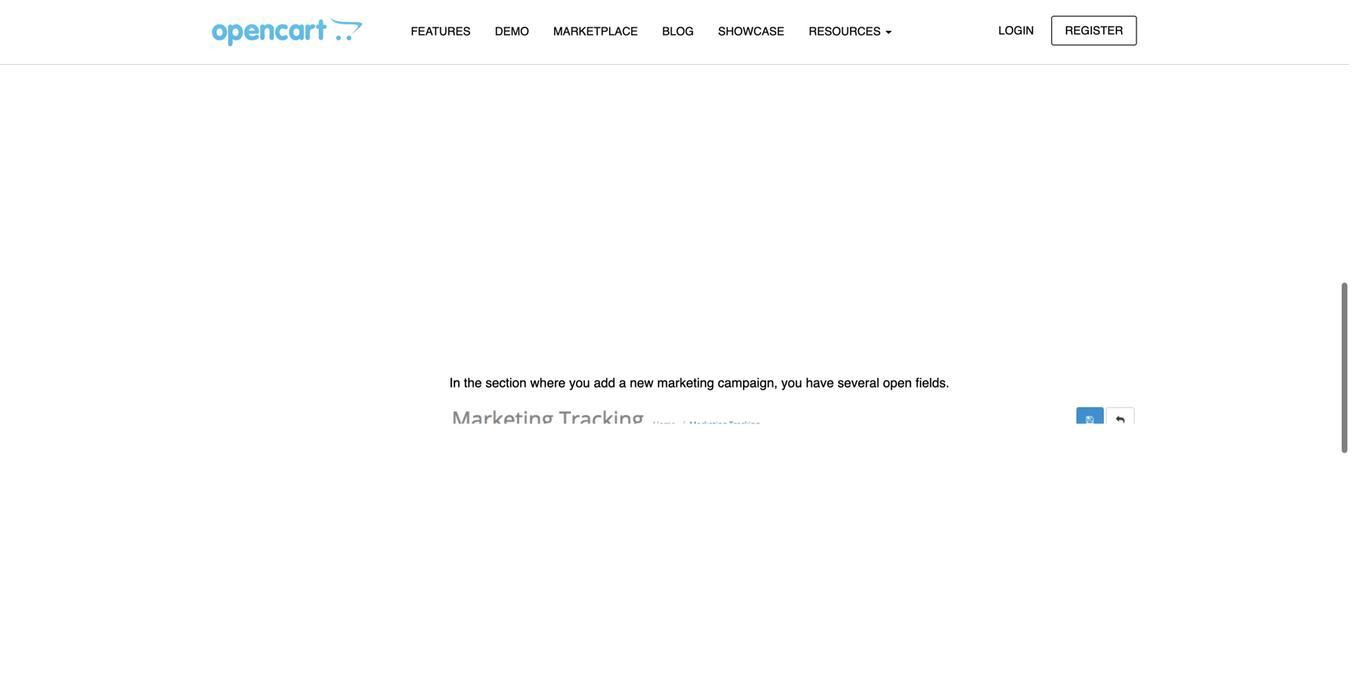 Task type: vqa. For each thing, say whether or not it's contained in the screenshot.
2nd you from the right
yes



Task type: describe. For each thing, give the bounding box(es) containing it.
blog link
[[650, 17, 706, 46]]

marketing options image
[[449, 0, 1137, 362]]

2 you from the left
[[781, 375, 802, 390]]

demo link
[[483, 17, 541, 46]]

features link
[[399, 17, 483, 46]]

register link
[[1051, 16, 1137, 45]]

section
[[486, 375, 527, 390]]

demo
[[495, 25, 529, 38]]

features
[[411, 25, 471, 38]]

several
[[838, 375, 880, 390]]

register
[[1065, 24, 1123, 37]]

the
[[464, 375, 482, 390]]

where
[[530, 375, 566, 390]]

resources link
[[797, 17, 904, 46]]

fields.
[[916, 375, 950, 390]]

a
[[619, 375, 626, 390]]

marketplace link
[[541, 17, 650, 46]]

showcase
[[718, 25, 785, 38]]

1 you from the left
[[569, 375, 590, 390]]

login
[[999, 24, 1034, 37]]

in the section where you add a new marketing campaign, you have several open fields.
[[449, 375, 950, 390]]

add
[[594, 375, 615, 390]]



Task type: locate. For each thing, give the bounding box(es) containing it.
1 horizontal spatial you
[[781, 375, 802, 390]]

you left add
[[569, 375, 590, 390]]

you
[[569, 375, 590, 390], [781, 375, 802, 390]]

campaign,
[[718, 375, 778, 390]]

login link
[[985, 16, 1048, 45]]

marketplace
[[553, 25, 638, 38]]

open
[[883, 375, 912, 390]]

in
[[449, 375, 460, 390]]

blog
[[662, 25, 694, 38]]

new
[[630, 375, 654, 390]]

resources
[[809, 25, 884, 38]]

marketing
[[657, 375, 714, 390]]

you left have
[[781, 375, 802, 390]]

new campaign image
[[449, 403, 1137, 687]]

have
[[806, 375, 834, 390]]

showcase link
[[706, 17, 797, 46]]

0 horizontal spatial you
[[569, 375, 590, 390]]

opencart - open source shopping cart solution image
[[212, 17, 362, 46]]



